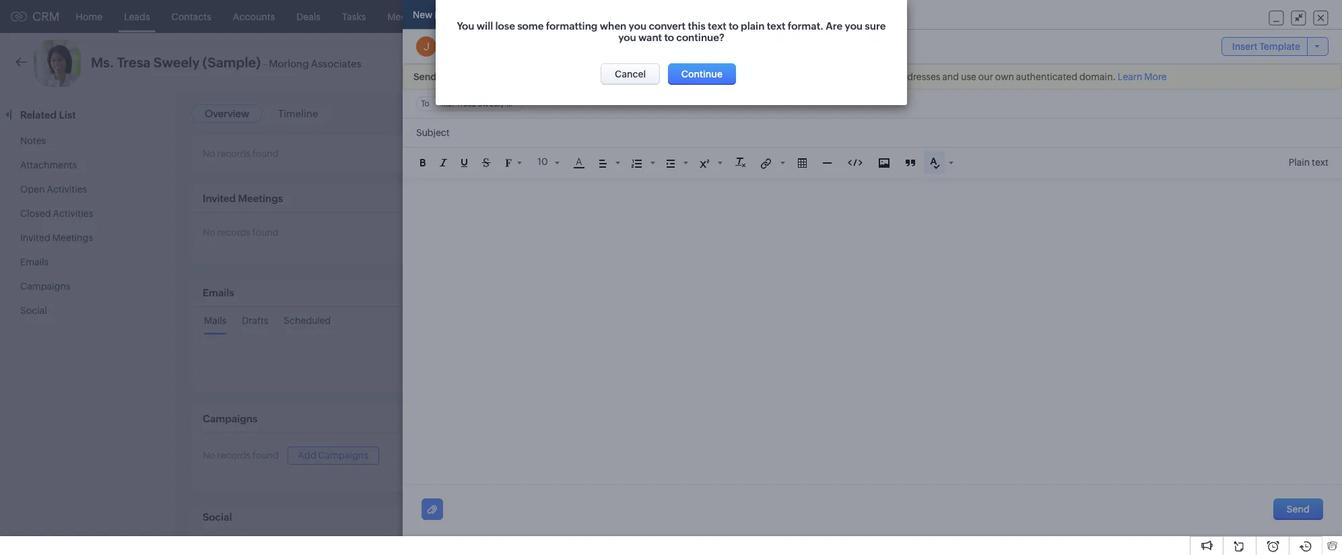Task type: vqa. For each thing, say whether or not it's contained in the screenshot.
PROFILE image
no



Task type: describe. For each thing, give the bounding box(es) containing it.
emails
[[788, 72, 817, 82]]

our
[[979, 72, 993, 82]]

day(s)
[[1274, 112, 1298, 123]]

crm link
[[11, 9, 60, 24]]

template
[[1260, 41, 1301, 52]]

closed activities link
[[20, 208, 93, 219]]

avoid
[[725, 72, 749, 82]]

leads
[[124, 11, 150, 22]]

10 link
[[536, 154, 560, 169]]

0 horizontal spatial social
[[20, 305, 47, 316]]

related list
[[20, 109, 78, 121]]

edit
[[1204, 58, 1221, 69]]

attachments link
[[20, 160, 77, 170]]

edit button
[[1190, 53, 1235, 74]]

convert
[[1134, 58, 1170, 69]]

reports
[[493, 11, 527, 22]]

1 horizontal spatial crm
[[685, 72, 707, 82]]

learn more link
[[1118, 72, 1167, 82]]

2 no records found from the top
[[203, 227, 279, 238]]

3 records from the top
[[217, 450, 251, 461]]

1 vertical spatial invited meetings
[[20, 232, 93, 243]]

calls link
[[439, 0, 482, 33]]

notes link
[[20, 135, 46, 146]]

insert template button
[[1222, 37, 1329, 56]]

1 records from the top
[[217, 148, 251, 159]]

and
[[943, 72, 959, 82]]

2 no from the top
[[203, 227, 215, 238]]

ago
[[1300, 112, 1316, 123]]

to for to improve email deliverability, zoho crm will avoid sending emails from public email addresses and use our own authenticated domain. learn more
[[525, 72, 536, 82]]

continue?
[[676, 32, 724, 43]]

activities for open activities
[[47, 184, 87, 195]]

1 horizontal spatial text
[[767, 20, 785, 32]]

send button
[[1274, 499, 1324, 520]]

list
[[59, 109, 76, 121]]

deliverability,
[[601, 72, 659, 82]]

a
[[576, 157, 582, 167]]

timeline
[[278, 108, 318, 119]]

some
[[517, 20, 544, 32]]

ms. tresa sweely (sample)
[[441, 99, 539, 109]]

visits
[[693, 11, 716, 22]]

home
[[76, 11, 102, 22]]

(sample) for ms. tresa sweely (sample)
[[506, 99, 539, 109]]

to improve email deliverability, zoho crm will avoid sending emails from public email addresses and use our own authenticated domain. learn more
[[525, 72, 1167, 82]]

previous record image
[[1290, 59, 1296, 68]]

this
[[688, 20, 705, 32]]

(sample) for ms. tresa sweely (sample) - morlong associates
[[203, 55, 261, 70]]

sure
[[865, 20, 886, 32]]

when
[[600, 20, 626, 32]]

related
[[20, 109, 57, 121]]

open activities link
[[20, 184, 87, 195]]

lose
[[495, 20, 515, 32]]

will inside the you will lose some formatting when you convert this text to plain text format.  are you sure you want to continue?
[[476, 20, 493, 32]]

use
[[961, 72, 977, 82]]

plain
[[1289, 157, 1310, 168]]

1 horizontal spatial invited
[[203, 193, 236, 204]]

meetings link
[[377, 0, 439, 33]]

spell check image
[[930, 158, 940, 169]]

scheduled
[[284, 315, 331, 326]]

marketplace element
[[1219, 0, 1247, 33]]

0 horizontal spatial text
[[708, 20, 726, 32]]

addresses
[[896, 72, 941, 82]]

tasks
[[342, 11, 366, 22]]

plain
[[741, 20, 764, 32]]

overview
[[205, 108, 249, 119]]

contacts
[[172, 11, 211, 22]]

mails
[[204, 315, 227, 326]]

contacts link
[[161, 0, 222, 33]]

sweely for ms. tresa sweely (sample) - morlong associates
[[154, 55, 200, 70]]

more
[[1145, 72, 1167, 82]]

a link
[[574, 157, 584, 169]]

ms. for ms. tresa sweely (sample) - morlong associates
[[91, 55, 114, 70]]

zoho
[[661, 72, 683, 82]]

accounts
[[233, 11, 275, 22]]

0 vertical spatial emails
[[20, 257, 49, 267]]

projects link
[[727, 0, 784, 33]]

1 found from the top
[[252, 148, 279, 159]]

timeline link
[[278, 108, 318, 119]]

reports link
[[482, 0, 538, 33]]

insert
[[1232, 41, 1258, 52]]

10
[[538, 157, 548, 167]]

1 no records found from the top
[[203, 148, 279, 159]]

3 email from the left
[[871, 72, 894, 82]]

2 email from the left
[[576, 72, 599, 82]]

accounts link
[[222, 0, 286, 33]]

associates
[[311, 58, 361, 69]]

documents link
[[609, 0, 682, 33]]

domain.
[[1080, 72, 1116, 82]]

add campaigns link
[[287, 447, 379, 465]]

last
[[1212, 112, 1229, 123]]

to for to
[[421, 99, 429, 109]]

you will lose some formatting when you convert this text to plain text format.  are you sure you want to continue?
[[457, 20, 886, 43]]

want
[[638, 32, 662, 43]]

add
[[298, 450, 316, 461]]

tresa for ms. tresa sweely (sample) - morlong associates
[[117, 55, 151, 70]]

calls
[[450, 11, 471, 22]]

sender
[[414, 72, 446, 82]]



Task type: locate. For each thing, give the bounding box(es) containing it.
drafts
[[242, 315, 268, 326]]

0 horizontal spatial will
[[476, 20, 493, 32]]

activities for closed activities
[[53, 208, 93, 219]]

closed
[[20, 208, 51, 219]]

projects
[[737, 11, 773, 22]]

insert template
[[1232, 41, 1301, 52]]

convert button
[[1120, 53, 1184, 74]]

convert
[[649, 20, 685, 32]]

sweely down changed
[[478, 99, 504, 109]]

next record image
[[1312, 59, 1321, 68]]

send for send email
[[1052, 58, 1075, 69]]

1 vertical spatial (sample)
[[506, 99, 539, 109]]

setup element
[[1247, 0, 1274, 33]]

0 vertical spatial invited meetings
[[203, 193, 283, 204]]

2 vertical spatial no
[[203, 450, 215, 461]]

3 found from the top
[[252, 450, 279, 461]]

campaigns link
[[538, 0, 609, 33], [20, 281, 70, 292]]

1 vertical spatial campaigns link
[[20, 281, 70, 292]]

3 no from the top
[[203, 450, 215, 461]]

1 horizontal spatial will
[[708, 72, 723, 82]]

None button
[[601, 63, 660, 85], [668, 63, 736, 85], [601, 63, 660, 85], [668, 63, 736, 85]]

open activities
[[20, 184, 87, 195]]

1 horizontal spatial sweely
[[478, 99, 504, 109]]

invited meetings
[[203, 193, 283, 204], [20, 232, 93, 243]]

social
[[20, 305, 47, 316], [203, 511, 232, 523]]

new
[[413, 10, 433, 20]]

0 horizontal spatial send
[[1052, 58, 1075, 69]]

1 horizontal spatial social
[[203, 511, 232, 523]]

0 vertical spatial crm
[[32, 9, 60, 24]]

1 vertical spatial records
[[217, 227, 251, 238]]

send for send
[[1287, 504, 1310, 515]]

1 horizontal spatial to
[[729, 20, 738, 32]]

emails down invited meetings link
[[20, 257, 49, 267]]

email right 'improve'
[[576, 72, 599, 82]]

alignment image
[[599, 159, 607, 168]]

0 vertical spatial will
[[476, 20, 493, 32]]

1 vertical spatial will
[[708, 72, 723, 82]]

improve
[[538, 72, 574, 82]]

email
[[448, 72, 473, 82], [576, 72, 599, 82], [871, 72, 894, 82]]

activities
[[47, 184, 87, 195], [53, 208, 93, 219]]

1 email from the left
[[448, 72, 473, 82]]

crm right zoho
[[685, 72, 707, 82]]

0 horizontal spatial (sample)
[[203, 55, 261, 70]]

1 vertical spatial no
[[203, 227, 215, 238]]

indent image
[[667, 159, 675, 168]]

notes
[[20, 135, 46, 146]]

0 horizontal spatial campaigns link
[[20, 281, 70, 292]]

activities up invited meetings link
[[53, 208, 93, 219]]

1 vertical spatial tresa
[[456, 99, 476, 109]]

1 horizontal spatial to
[[525, 72, 536, 82]]

documents
[[620, 11, 671, 22]]

send inside button
[[1052, 58, 1075, 69]]

1 horizontal spatial emails
[[203, 287, 234, 298]]

email
[[1077, 58, 1101, 69]]

message
[[435, 10, 473, 20]]

are
[[826, 20, 842, 32]]

1 vertical spatial to
[[421, 99, 429, 109]]

campaigns link down emails link
[[20, 281, 70, 292]]

tresa down sender email changed
[[456, 99, 476, 109]]

1 vertical spatial invited
[[20, 232, 50, 243]]

1 horizontal spatial invited meetings
[[203, 193, 283, 204]]

no
[[203, 148, 215, 159], [203, 227, 215, 238], [203, 450, 215, 461]]

0 horizontal spatial invited
[[20, 232, 50, 243]]

tresa
[[117, 55, 151, 70], [456, 99, 476, 109]]

you right when
[[629, 20, 646, 32]]

2 horizontal spatial meetings
[[388, 11, 428, 22]]

0 horizontal spatial meetings
[[52, 232, 93, 243]]

email right public
[[871, 72, 894, 82]]

1 vertical spatial social
[[203, 511, 232, 523]]

to right want at the top left of the page
[[664, 32, 674, 43]]

tresa for ms. tresa sweely (sample)
[[456, 99, 476, 109]]

open
[[20, 184, 45, 195]]

1 vertical spatial found
[[252, 227, 279, 238]]

campaigns link up 'improve'
[[538, 0, 609, 33]]

2 horizontal spatial text
[[1312, 157, 1329, 168]]

0 vertical spatial send
[[1052, 58, 1075, 69]]

send inside button
[[1287, 504, 1310, 515]]

0 horizontal spatial emails
[[20, 257, 49, 267]]

2 vertical spatial found
[[252, 450, 279, 461]]

0 vertical spatial to
[[525, 72, 536, 82]]

links image
[[761, 158, 772, 169]]

0 vertical spatial activities
[[47, 184, 87, 195]]

0 vertical spatial meetings
[[388, 11, 428, 22]]

sending
[[751, 72, 786, 82]]

2 vertical spatial no records found
[[203, 450, 279, 461]]

2 found from the top
[[252, 227, 279, 238]]

to down sender
[[421, 99, 429, 109]]

2 vertical spatial records
[[217, 450, 251, 461]]

0 vertical spatial invited
[[203, 193, 236, 204]]

0 vertical spatial campaigns link
[[538, 0, 609, 33]]

1 horizontal spatial ms.
[[441, 99, 454, 109]]

1 vertical spatial activities
[[53, 208, 93, 219]]

will right you at the left of page
[[476, 20, 493, 32]]

emails link
[[20, 257, 49, 267]]

0 vertical spatial found
[[252, 148, 279, 159]]

1 horizontal spatial email
[[576, 72, 599, 82]]

1 horizontal spatial (sample)
[[506, 99, 539, 109]]

0 horizontal spatial tresa
[[117, 55, 151, 70]]

0 vertical spatial (sample)
[[203, 55, 261, 70]]

will left avoid at the top right of page
[[708, 72, 723, 82]]

update
[[1230, 112, 1260, 123]]

learn
[[1118, 72, 1143, 82]]

morlong
[[269, 58, 309, 69]]

tasks link
[[331, 0, 377, 33]]

crm left home
[[32, 9, 60, 24]]

deals
[[297, 11, 321, 22]]

you
[[457, 20, 474, 32]]

send
[[1052, 58, 1075, 69], [1287, 504, 1310, 515]]

send email button
[[1038, 53, 1114, 74]]

0 horizontal spatial to
[[664, 32, 674, 43]]

0 horizontal spatial email
[[448, 72, 473, 82]]

from
[[819, 72, 839, 82]]

new message
[[413, 10, 473, 20]]

closed activities
[[20, 208, 93, 219]]

1 vertical spatial ms.
[[441, 99, 454, 109]]

attachments
[[20, 160, 77, 170]]

plain text
[[1289, 157, 1329, 168]]

1 horizontal spatial send
[[1287, 504, 1310, 515]]

2 vertical spatial meetings
[[52, 232, 93, 243]]

0 horizontal spatial invited meetings
[[20, 232, 93, 243]]

0 vertical spatial tresa
[[117, 55, 151, 70]]

ms. for ms. tresa sweely (sample)
[[441, 99, 454, 109]]

overview link
[[205, 108, 249, 119]]

email right sender
[[448, 72, 473, 82]]

1 vertical spatial crm
[[685, 72, 707, 82]]

1 vertical spatial send
[[1287, 504, 1310, 515]]

1 horizontal spatial meetings
[[238, 193, 283, 204]]

1 horizontal spatial campaigns link
[[538, 0, 609, 33]]

ms. tresa sweely (sample) - morlong associates
[[91, 55, 361, 70]]

9
[[1267, 112, 1272, 123]]

ms. down sender email changed
[[441, 99, 454, 109]]

:
[[1262, 112, 1265, 123]]

no records found
[[203, 148, 279, 159], [203, 227, 279, 238], [203, 450, 279, 461]]

3 no records found from the top
[[203, 450, 279, 461]]

add campaigns
[[298, 450, 368, 461]]

0 vertical spatial social
[[20, 305, 47, 316]]

found
[[252, 148, 279, 159], [252, 227, 279, 238], [252, 450, 279, 461]]

(sample) left -
[[203, 55, 261, 70]]

0 vertical spatial no
[[203, 148, 215, 159]]

script image
[[700, 159, 709, 168]]

will
[[476, 20, 493, 32], [708, 72, 723, 82]]

Subject text field
[[403, 119, 1342, 147]]

0 vertical spatial ms.
[[91, 55, 114, 70]]

visits link
[[682, 0, 727, 33]]

0 horizontal spatial crm
[[32, 9, 60, 24]]

0 horizontal spatial to
[[421, 99, 429, 109]]

invited meetings link
[[20, 232, 93, 243]]

to left plain
[[729, 20, 738, 32]]

0 vertical spatial records
[[217, 148, 251, 159]]

to left 'improve'
[[525, 72, 536, 82]]

1 vertical spatial sweely
[[478, 99, 504, 109]]

home link
[[65, 0, 113, 33]]

1 no from the top
[[203, 148, 215, 159]]

records
[[217, 148, 251, 159], [217, 227, 251, 238], [217, 450, 251, 461]]

(sample) down changed
[[506, 99, 539, 109]]

2 horizontal spatial email
[[871, 72, 894, 82]]

sender email changed
[[414, 72, 514, 82]]

changed
[[475, 72, 514, 82]]

public
[[841, 72, 869, 82]]

0 horizontal spatial sweely
[[154, 55, 200, 70]]

emails
[[20, 257, 49, 267], [203, 287, 234, 298]]

you right are
[[845, 20, 863, 32]]

emails up mails
[[203, 287, 234, 298]]

1 horizontal spatial tresa
[[456, 99, 476, 109]]

leads link
[[113, 0, 161, 33]]

ms. down home link on the top of page
[[91, 55, 114, 70]]

deals link
[[286, 0, 331, 33]]

0 vertical spatial sweely
[[154, 55, 200, 70]]

list image
[[631, 159, 642, 168]]

activities up closed activities
[[47, 184, 87, 195]]

2 records from the top
[[217, 227, 251, 238]]

tresa down leads
[[117, 55, 151, 70]]

1 vertical spatial emails
[[203, 287, 234, 298]]

-
[[264, 58, 267, 69]]

send email
[[1052, 58, 1101, 69]]

0 horizontal spatial ms.
[[91, 55, 114, 70]]

last update : 9 day(s) ago
[[1212, 112, 1316, 123]]

0 vertical spatial no records found
[[203, 148, 279, 159]]

1 vertical spatial meetings
[[238, 193, 283, 204]]

1 vertical spatial no records found
[[203, 227, 279, 238]]

you left want at the top left of the page
[[618, 32, 636, 43]]

sweely for ms. tresa sweely (sample)
[[478, 99, 504, 109]]

sweely down contacts
[[154, 55, 200, 70]]



